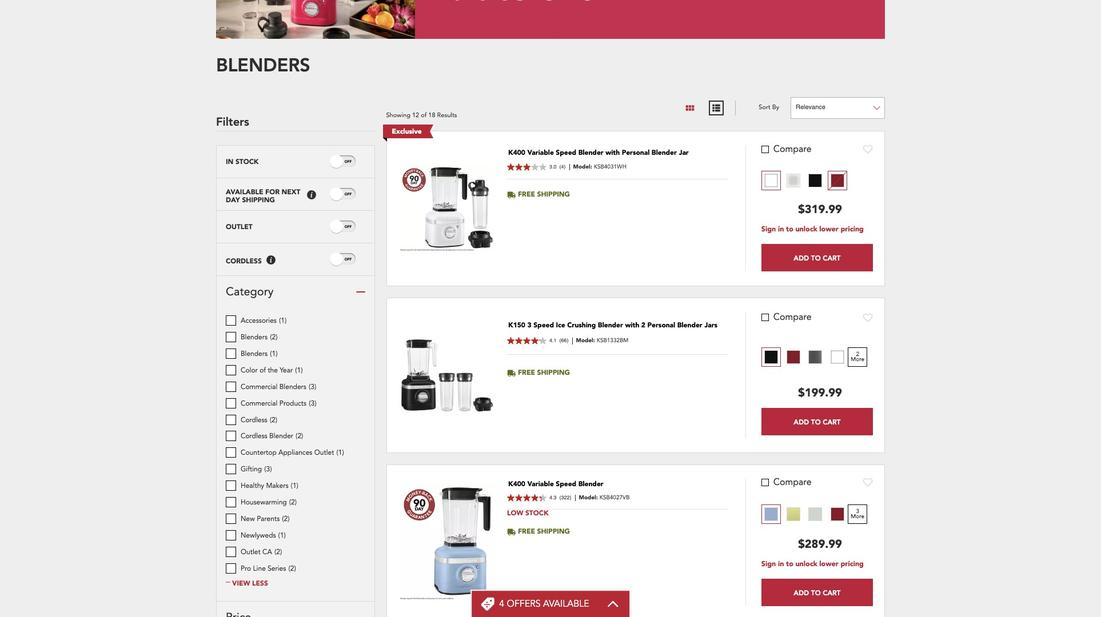 Task type: describe. For each thing, give the bounding box(es) containing it.
category image
[[356, 287, 365, 297]]

accessories
[[241, 316, 277, 325]]

(322)
[[559, 495, 571, 501]]

2 free shipping from the top
[[518, 368, 570, 377]]

k400 variable speed blender with personal blender jar
[[508, 148, 689, 157]]

sort
[[759, 103, 770, 112]]

0 vertical spatial personal
[[622, 148, 650, 157]]

off for in stock filter is off switch
[[345, 159, 352, 163]]

shipping for k400 variable speed blender
[[537, 527, 570, 536]]

2 vertical spatial blenders
[[279, 382, 306, 391]]

cordless (2)
[[241, 415, 277, 424]]

4.3 (322)
[[549, 495, 571, 501]]

ice
[[556, 321, 565, 330]]

chevron icon image
[[606, 601, 619, 608]]

add to cart button for k150 3 speed ice crushing blender with 2 personal blender jars
[[761, 408, 873, 436]]

k400 variable speed blender with personal blender jar link
[[508, 148, 689, 157]]

4
[[499, 598, 504, 611]]

shipping for k400 variable speed blender with personal blender jar
[[537, 190, 570, 199]]

results
[[437, 111, 457, 120]]

sort by
[[759, 103, 779, 112]]

view less
[[232, 579, 268, 588]]

compare for k150 3 speed ice crushing blender with 2 personal blender jars
[[773, 311, 812, 324]]

$319.99
[[798, 202, 842, 217]]

cordless for cordless (2)
[[241, 415, 267, 424]]

blenders
[[216, 53, 310, 77]]

showing
[[386, 111, 410, 120]]

low
[[507, 509, 523, 518]]

blenders for blenders (1)
[[241, 349, 268, 358]]

3.0
[[549, 164, 557, 170]]

pro line series (2)
[[241, 564, 296, 573]]

less
[[252, 579, 268, 588]]

(2) down accessories (1)
[[270, 333, 278, 342]]

commercial for commercial blenders
[[241, 382, 278, 391]]

add to wish list image for k400 variable speed blender
[[863, 478, 873, 487]]

lower for $319.99
[[819, 225, 839, 235]]

category element
[[217, 314, 374, 602]]

off for outlet filter is off switch on the left
[[345, 224, 352, 229]]

3 add to cart from the top
[[794, 589, 841, 597]]

promo tag image
[[481, 597, 495, 611]]

more for k150 3 speed ice crushing blender with 2 personal blender jars
[[851, 356, 864, 364]]

k150
[[508, 321, 525, 330]]

blenders for blenders (2)
[[241, 333, 268, 342]]

free shipping for k400 variable speed blender
[[518, 527, 570, 536]]

makers
[[266, 481, 288, 491]]

ksb4031wh
[[594, 163, 626, 171]]

add to cart button for k400 variable speed blender with personal blender jar
[[761, 244, 873, 272]]

12
[[412, 111, 419, 120]]

2 more
[[851, 351, 864, 364]]

for
[[265, 187, 280, 196]]

stock for in stock
[[235, 157, 259, 166]]

products
[[279, 399, 307, 408]]

color
[[241, 366, 258, 375]]

(2) right "parents"
[[282, 514, 290, 524]]

parents
[[257, 514, 280, 524]]

0 horizontal spatial white image
[[764, 174, 778, 187]]

crushing
[[567, 321, 596, 330]]

in for $319.99
[[778, 225, 784, 235]]

1 vertical spatial passion red image
[[786, 351, 800, 364]]

available
[[226, 187, 263, 196]]

ca
[[262, 547, 272, 557]]

sign for $319.99
[[761, 225, 776, 235]]

3 to from the top
[[811, 589, 821, 597]]

(1) right appliances
[[336, 448, 344, 458]]

outlet for outlet
[[226, 222, 252, 231]]

outlet filter is off switch
[[345, 224, 352, 230]]

ksb4027vb
[[599, 494, 630, 502]]

1 compare from the top
[[773, 143, 812, 155]]

new parents (2)
[[241, 514, 290, 524]]

2 vertical spatial speed
[[556, 480, 576, 489]]

matte charcoal grey image
[[809, 351, 822, 364]]

in stock
[[226, 157, 259, 166]]

low stock
[[507, 509, 549, 518]]

outlet ca (2)
[[241, 547, 282, 557]]

model: ksb1332bm
[[576, 337, 628, 345]]

$199.99
[[798, 386, 842, 401]]

(2) up appliances
[[296, 432, 303, 441]]

2 more link
[[848, 348, 867, 367]]

0 vertical spatial 3
[[527, 321, 531, 330]]

appliances
[[278, 448, 312, 458]]

housewarming (2)
[[241, 498, 297, 507]]

housewarming
[[241, 498, 287, 507]]

(1) right year
[[295, 366, 303, 375]]

(66)
[[559, 338, 569, 344]]

$289.99
[[798, 537, 842, 552]]

blenders (2)
[[241, 333, 278, 342]]

cordless element
[[226, 257, 262, 266]]

ksb1332bm
[[597, 337, 628, 345]]

countertop appliances outlet (1)
[[241, 448, 344, 458]]

3 add from the top
[[794, 589, 809, 597]]

(3) for commercial blenders (3)
[[309, 382, 316, 391]]

available for next day shipping
[[226, 187, 300, 205]]

year
[[280, 366, 293, 375]]

1 add to wish list image from the top
[[863, 145, 873, 154]]

k400 variable speed blender link
[[508, 480, 603, 489]]

model: ksb4031wh
[[573, 163, 626, 171]]

healthy makers (1)
[[241, 481, 298, 491]]

more for k400 variable speed blender
[[851, 513, 864, 521]]

(1) right accessories
[[279, 316, 287, 325]]

blenders (1)
[[241, 349, 278, 358]]

a k400 blender in hibiscus blending a bold pink beverage with different attachments. image
[[216, 0, 415, 39]]

2 free from the top
[[518, 368, 535, 377]]

commercial for commercial products
[[241, 399, 278, 408]]

blender inside the category element
[[269, 432, 293, 441]]

gifting
[[241, 465, 262, 474]]

pistachio image
[[809, 508, 822, 521]]

cordless for cordless blender (2)
[[241, 432, 267, 441]]

sign in to unlock lower pricing for $289.99
[[761, 560, 864, 570]]

free for k400 variable speed blender with personal blender jar
[[518, 190, 535, 199]]

blender left jars
[[677, 321, 702, 330]]

(2) up cordless blender (2) on the bottom left of page
[[270, 415, 277, 424]]

blender up ksb1332bm
[[598, 321, 623, 330]]

exclusive
[[392, 127, 422, 136]]

next
[[282, 187, 300, 196]]

(1) up the the
[[270, 349, 278, 358]]

color of the year (1)
[[241, 366, 303, 375]]

model: for crushing
[[576, 337, 595, 345]]

pro
[[241, 564, 251, 573]]

speed for crushing
[[533, 321, 554, 330]]

4.1 (66)
[[549, 338, 569, 344]]

to for $319.99
[[786, 225, 793, 235]]

4.3
[[549, 495, 557, 501]]

newlyweds
[[241, 531, 276, 540]]

the
[[268, 366, 278, 375]]

4 offers available
[[499, 598, 589, 611]]

to for k150 3 speed ice crushing blender with 2 personal blender jars
[[811, 418, 821, 426]]

offers
[[507, 598, 541, 611]]

3 more
[[851, 508, 864, 521]]

line
[[253, 564, 266, 573]]

accessories (1)
[[241, 316, 287, 325]]

1 vertical spatial personal
[[647, 321, 675, 330]]



Task type: locate. For each thing, give the bounding box(es) containing it.
0 vertical spatial compare
[[773, 143, 812, 155]]

1 vertical spatial more
[[851, 513, 864, 521]]

2 add to cart button from the top
[[761, 408, 873, 436]]

to down $289.99
[[811, 589, 821, 597]]

available for next day shipping element
[[226, 187, 302, 205]]

free
[[518, 190, 535, 199], [518, 368, 535, 377], [518, 527, 535, 536]]

add to wish list image for k150 3 speed ice crushing blender with 2 personal blender jars
[[863, 313, 873, 322]]

(3) right the 'products'
[[309, 399, 316, 408]]

unlock down $319.99 on the right top of the page
[[795, 225, 817, 235]]

compare up contour silver icon
[[773, 143, 812, 155]]

0 vertical spatial in
[[778, 225, 784, 235]]

0 vertical spatial variable
[[527, 148, 554, 157]]

more right matte charcoal grey 'icon'
[[851, 356, 864, 364]]

1 vertical spatial with
[[625, 321, 639, 330]]

(4)
[[559, 164, 566, 170]]

free shipping for k400 variable speed blender with personal blender jar
[[518, 190, 570, 199]]

unlock for $289.99
[[795, 560, 817, 570]]

tooltip for cordless
[[266, 256, 275, 265]]

add down $319.99 on the right top of the page
[[794, 254, 809, 262]]

to down contour silver icon
[[786, 225, 793, 235]]

sign in to unlock lower pricing down $319.99 on the right top of the page
[[761, 225, 864, 235]]

sign in to unlock lower pricing down $289.99
[[761, 560, 864, 570]]

4 off from the top
[[345, 257, 352, 261]]

2 vertical spatial free shipping
[[518, 527, 570, 536]]

0 vertical spatial free
[[518, 190, 535, 199]]

(1)
[[279, 316, 287, 325], [270, 349, 278, 358], [295, 366, 303, 375], [336, 448, 344, 458], [291, 481, 298, 491], [278, 531, 286, 540]]

3 free shipping from the top
[[518, 527, 570, 536]]

filters
[[216, 114, 249, 128]]

1 to from the top
[[786, 225, 793, 235]]

0 vertical spatial more
[[851, 356, 864, 364]]

off down in stock filter is off switch
[[345, 192, 352, 196]]

2 vertical spatial compare
[[773, 476, 812, 489]]

compare up matte charcoal grey 'icon'
[[773, 311, 812, 324]]

to for k400 variable speed blender with personal blender jar
[[811, 254, 821, 262]]

2 off from the top
[[345, 192, 352, 196]]

0 vertical spatial to
[[786, 225, 793, 235]]

of inside the category element
[[260, 366, 266, 375]]

add to cart for k150 3 speed ice crushing blender with 2 personal blender jars
[[794, 418, 841, 426]]

3 add to wish list image from the top
[[863, 478, 873, 487]]

passion red image up $319.99 on the right top of the page
[[831, 174, 844, 187]]

k400 for k400 variable speed blender
[[508, 480, 525, 489]]

cart for k150 3 speed ice crushing blender with 2 personal blender jars
[[823, 418, 841, 426]]

free shipping down 4.1
[[518, 368, 570, 377]]

add to cart
[[794, 254, 841, 262], [794, 418, 841, 426], [794, 589, 841, 597]]

view
[[232, 579, 250, 588]]

lower down $319.99 on the right top of the page
[[819, 225, 839, 235]]

model: down crushing
[[576, 337, 595, 345]]

pricing for $289.99
[[841, 560, 864, 570]]

outlet
[[226, 222, 252, 231], [314, 448, 334, 458], [241, 547, 261, 557]]

1 vertical spatial outlet
[[314, 448, 334, 458]]

(3) up commercial products (3)
[[309, 382, 316, 391]]

0 vertical spatial lower
[[819, 225, 839, 235]]

2 add to wish list image from the top
[[863, 313, 873, 322]]

1 horizontal spatial stock
[[525, 509, 549, 518]]

1 horizontal spatial 2
[[856, 351, 859, 359]]

1 vertical spatial add to wish list image
[[863, 313, 873, 322]]

unlock down $289.99
[[795, 560, 817, 570]]

add to cart down $289.99
[[794, 589, 841, 597]]

1 to from the top
[[811, 254, 821, 262]]

0 vertical spatial sign in to unlock lower pricing
[[761, 225, 864, 235]]

2 vertical spatial add to cart
[[794, 589, 841, 597]]

(3)
[[309, 382, 316, 391], [309, 399, 316, 408], [264, 465, 272, 474]]

category
[[226, 284, 273, 299]]

1 k400 from the top
[[508, 148, 525, 157]]

shipping down low stock
[[537, 527, 570, 536]]

2 more from the top
[[851, 513, 864, 521]]

3 right k150
[[527, 321, 531, 330]]

0 vertical spatial model:
[[573, 163, 592, 171]]

passion red image left "3 more"
[[831, 508, 844, 521]]

of right "12"
[[421, 111, 427, 120]]

1 vertical spatial 3
[[856, 508, 859, 516]]

1 vertical spatial cordless
[[241, 415, 267, 424]]

1 vertical spatial to
[[811, 418, 821, 426]]

white image left 2 more
[[831, 351, 844, 364]]

outlet for outlet ca (2)
[[241, 547, 261, 557]]

1 vertical spatial pricing
[[841, 560, 864, 570]]

1 cart from the top
[[823, 254, 841, 262]]

free shipping down 3.0 in the top of the page
[[518, 190, 570, 199]]

1 pricing from the top
[[841, 225, 864, 235]]

healthy
[[241, 481, 264, 491]]

0 vertical spatial outlet
[[226, 222, 252, 231]]

stock right in
[[235, 157, 259, 166]]

add to cart button
[[761, 244, 873, 272], [761, 408, 873, 436], [761, 579, 873, 607]]

passion red image left matte charcoal grey 'icon'
[[786, 351, 800, 364]]

blender up countertop appliances outlet (1)
[[269, 432, 293, 441]]

add to cart button down $199.99 in the right of the page
[[761, 408, 873, 436]]

18
[[428, 111, 435, 120]]

variable up 3.0 in the top of the page
[[527, 148, 554, 157]]

2 vertical spatial add
[[794, 589, 809, 597]]

1 shipping from the top
[[537, 190, 570, 199]]

2 vertical spatial cart
[[823, 589, 841, 597]]

0 vertical spatial white image
[[764, 174, 778, 187]]

free shipping down low stock
[[518, 527, 570, 536]]

sign
[[761, 225, 776, 235], [761, 560, 776, 570]]

2 to from the top
[[811, 418, 821, 426]]

k150 3 speed ice crushing blender with 2 personal blender jars image
[[398, 337, 495, 414]]

model: ksb4027vb
[[579, 494, 630, 502]]

more inside 'link'
[[851, 356, 864, 364]]

(2) down healthy makers (1) at bottom left
[[289, 498, 297, 507]]

1 commercial from the top
[[241, 382, 278, 391]]

1 add from the top
[[794, 254, 809, 262]]

countertop
[[241, 448, 277, 458]]

cordless
[[226, 257, 262, 266], [241, 415, 267, 424], [241, 432, 267, 441]]

stock for low stock
[[525, 509, 549, 518]]

1 horizontal spatial of
[[421, 111, 427, 120]]

commercial down color
[[241, 382, 278, 391]]

cordless blender (2)
[[241, 432, 303, 441]]

(1) right makers
[[291, 481, 298, 491]]

commercial up cordless (2)
[[241, 399, 278, 408]]

0 vertical spatial passion red image
[[831, 174, 844, 187]]

outlet left ca on the left bottom of page
[[241, 547, 261, 557]]

0 vertical spatial add
[[794, 254, 809, 262]]

2 in from the top
[[778, 560, 784, 570]]

compare for k400 variable speed blender
[[773, 476, 812, 489]]

2 vertical spatial add to wish list image
[[863, 478, 873, 487]]

2 sign from the top
[[761, 560, 776, 570]]

0 vertical spatial cordless
[[226, 257, 262, 266]]

0 vertical spatial unlock
[[795, 225, 817, 235]]

series
[[268, 564, 286, 573]]

1 vertical spatial 2
[[856, 351, 859, 359]]

outlet right appliances
[[314, 448, 334, 458]]

off down available for next day shipping filter is off switch
[[345, 224, 352, 229]]

1 vertical spatial unlock
[[795, 560, 817, 570]]

by
[[772, 103, 779, 112]]

contour silver image
[[786, 174, 800, 187]]

off for available for next day shipping filter is off switch
[[345, 192, 352, 196]]

unlock
[[795, 225, 817, 235], [795, 560, 817, 570]]

model:
[[573, 163, 592, 171], [576, 337, 595, 345], [579, 494, 598, 502]]

2 k400 from the top
[[508, 480, 525, 489]]

black matte image right contour silver icon
[[809, 174, 822, 187]]

0 vertical spatial with
[[606, 148, 620, 157]]

add for k400 variable speed blender with personal blender jar
[[794, 254, 809, 262]]

shipping
[[242, 195, 275, 205]]

0 vertical spatial black matte image
[[809, 174, 822, 187]]

1 vertical spatial sign in to unlock lower pricing
[[761, 560, 864, 570]]

1 horizontal spatial tooltip
[[307, 191, 316, 200]]

kyoto glow image
[[786, 508, 800, 521]]

1 unlock from the top
[[795, 225, 817, 235]]

2 pricing from the top
[[841, 560, 864, 570]]

more right pistachio icon
[[851, 513, 864, 521]]

3.0 (4)
[[549, 164, 566, 170]]

1 free shipping from the top
[[518, 190, 570, 199]]

1 add to cart from the top
[[794, 254, 841, 262]]

off down outlet filter is off switch on the left
[[345, 257, 352, 261]]

to down $319.99 on the right top of the page
[[811, 254, 821, 262]]

0 vertical spatial commercial
[[241, 382, 278, 391]]

1 vertical spatial k400
[[508, 480, 525, 489]]

1 vertical spatial cart
[[823, 418, 841, 426]]

k400 variable speed blender
[[508, 480, 603, 489]]

add
[[794, 254, 809, 262], [794, 418, 809, 426], [794, 589, 809, 597]]

1 vertical spatial tooltip
[[266, 256, 275, 265]]

cart down $319.99 on the right top of the page
[[823, 254, 841, 262]]

0 vertical spatial shipping
[[537, 190, 570, 199]]

0 vertical spatial 2
[[641, 321, 645, 330]]

2 shipping from the top
[[537, 368, 570, 377]]

blenders up the 'products'
[[279, 382, 306, 391]]

product grid view image
[[685, 103, 695, 113]]

2 sign in to unlock lower pricing from the top
[[761, 560, 864, 570]]

pricing for $319.99
[[841, 225, 864, 235]]

0 horizontal spatial tooltip
[[266, 256, 275, 265]]

0 horizontal spatial of
[[260, 366, 266, 375]]

2 vertical spatial outlet
[[241, 547, 261, 557]]

0 vertical spatial speed
[[556, 148, 576, 157]]

1 vertical spatial stock
[[525, 509, 549, 518]]

in
[[778, 225, 784, 235], [778, 560, 784, 570]]

0 horizontal spatial stock
[[235, 157, 259, 166]]

3 inside "3 more"
[[856, 508, 859, 516]]

2 vertical spatial model:
[[579, 494, 598, 502]]

with up ksb1332bm
[[625, 321, 639, 330]]

cordless up countertop
[[241, 432, 267, 441]]

k400
[[508, 148, 525, 157], [508, 480, 525, 489]]

model: right (4)
[[573, 163, 592, 171]]

lower down $289.99
[[819, 560, 839, 570]]

newlyweds (1)
[[241, 531, 286, 540]]

1 vertical spatial compare
[[773, 311, 812, 324]]

add to cart for k400 variable speed blender with personal blender jar
[[794, 254, 841, 262]]

1 add to cart button from the top
[[761, 244, 873, 272]]

2 commercial from the top
[[241, 399, 278, 408]]

0 horizontal spatial 2
[[641, 321, 645, 330]]

stock right low
[[525, 509, 549, 518]]

2 inside 2 more
[[856, 351, 859, 359]]

black matte image left matte charcoal grey 'icon'
[[764, 351, 778, 364]]

shipping
[[537, 190, 570, 199], [537, 368, 570, 377], [537, 527, 570, 536]]

shipping down 4.1
[[537, 368, 570, 377]]

black matte image
[[809, 174, 822, 187], [764, 351, 778, 364]]

free for k400 variable speed blender
[[518, 527, 535, 536]]

0 vertical spatial add to wish list image
[[863, 145, 873, 154]]

tooltip right "next"
[[307, 191, 316, 200]]

1 vertical spatial speed
[[533, 321, 554, 330]]

2 vertical spatial free
[[518, 527, 535, 536]]

pricing down $289.99
[[841, 560, 864, 570]]

in stock filter is off switch
[[345, 159, 352, 165]]

1 vertical spatial of
[[260, 366, 266, 375]]

1 horizontal spatial with
[[625, 321, 639, 330]]

tooltip for available for next day shipping
[[307, 191, 316, 200]]

sign for $289.99
[[761, 560, 776, 570]]

add to cart down $319.99 on the right top of the page
[[794, 254, 841, 262]]

white image
[[764, 174, 778, 187], [831, 351, 844, 364]]

0 vertical spatial pricing
[[841, 225, 864, 235]]

k400 variable speed blender image
[[398, 484, 495, 601]]

1 horizontal spatial black matte image
[[809, 174, 822, 187]]

(2) right series
[[288, 564, 296, 573]]

add down $199.99 in the right of the page
[[794, 418, 809, 426]]

variable for k400 variable speed blender
[[527, 480, 554, 489]]

3 compare from the top
[[773, 476, 812, 489]]

blue velvet image
[[764, 508, 778, 521]]

1 more from the top
[[851, 356, 864, 364]]

cart down $289.99
[[823, 589, 841, 597]]

3 free from the top
[[518, 527, 535, 536]]

2 vertical spatial cordless
[[241, 432, 267, 441]]

1 vertical spatial add to cart button
[[761, 408, 873, 436]]

with
[[606, 148, 620, 157], [625, 321, 639, 330]]

1 vertical spatial free shipping
[[518, 368, 570, 377]]

0 vertical spatial to
[[811, 254, 821, 262]]

heading containing 4
[[499, 598, 589, 611]]

1 vertical spatial blenders
[[241, 349, 268, 358]]

4.1
[[549, 338, 557, 344]]

model: right (322)
[[579, 494, 598, 502]]

2 variable from the top
[[527, 480, 554, 489]]

pricing
[[841, 225, 864, 235], [841, 560, 864, 570]]

1 off from the top
[[345, 159, 352, 163]]

(1) down "parents"
[[278, 531, 286, 540]]

3 off from the top
[[345, 224, 352, 229]]

in
[[226, 157, 233, 166]]

2 vertical spatial shipping
[[537, 527, 570, 536]]

(3) up healthy makers (1) at bottom left
[[264, 465, 272, 474]]

cordless up category
[[226, 257, 262, 266]]

lower for $289.99
[[819, 560, 839, 570]]

0 horizontal spatial 3
[[527, 321, 531, 330]]

jar
[[679, 148, 689, 157]]

1 vertical spatial black matte image
[[764, 351, 778, 364]]

1 horizontal spatial white image
[[831, 351, 844, 364]]

passion red image
[[831, 174, 844, 187], [786, 351, 800, 364], [831, 508, 844, 521]]

minus image
[[226, 579, 230, 586]]

unlock for $319.99
[[795, 225, 817, 235]]

k400 for k400 variable speed blender with personal blender jar
[[508, 148, 525, 157]]

1 vertical spatial white image
[[831, 351, 844, 364]]

1 vertical spatial to
[[786, 560, 793, 570]]

personal
[[622, 148, 650, 157], [647, 321, 675, 330]]

tooltip right cordless element
[[266, 256, 275, 265]]

k400 variable speed blender with personal blender jar image
[[398, 165, 495, 252]]

variable for k400 variable speed blender with personal blender jar
[[527, 148, 554, 157]]

new
[[241, 514, 255, 524]]

blender up the model: ksb4027vb
[[578, 480, 603, 489]]

variable
[[527, 148, 554, 157], [527, 480, 554, 489]]

showing 12 of 18 results
[[386, 111, 457, 120]]

2 cart from the top
[[823, 418, 841, 426]]

(2)
[[270, 333, 278, 342], [270, 415, 277, 424], [296, 432, 303, 441], [289, 498, 297, 507], [282, 514, 290, 524], [274, 547, 282, 557], [288, 564, 296, 573]]

0 vertical spatial stock
[[235, 157, 259, 166]]

off
[[345, 159, 352, 163], [345, 192, 352, 196], [345, 224, 352, 229], [345, 257, 352, 261]]

shipping down 3.0 in the top of the page
[[537, 190, 570, 199]]

commercial
[[241, 382, 278, 391], [241, 399, 278, 408]]

to down kyoto glow image in the right bottom of the page
[[786, 560, 793, 570]]

jars
[[704, 321, 718, 330]]

personal left jars
[[647, 321, 675, 330]]

to
[[786, 225, 793, 235], [786, 560, 793, 570]]

cart down $199.99 in the right of the page
[[823, 418, 841, 426]]

1 vertical spatial model:
[[576, 337, 595, 345]]

3
[[527, 321, 531, 330], [856, 508, 859, 516]]

commercial blenders (3)
[[241, 382, 316, 391]]

k150 3 speed ice crushing blender with 2 personal blender jars link
[[508, 321, 718, 330]]

0 vertical spatial cart
[[823, 254, 841, 262]]

cordless filter is off switch
[[345, 257, 352, 263]]

free shipping
[[518, 190, 570, 199], [518, 368, 570, 377], [518, 527, 570, 536]]

3 right pistachio icon
[[856, 508, 859, 516]]

3 more link
[[848, 505, 867, 524]]

white image left contour silver icon
[[764, 174, 778, 187]]

3 cart from the top
[[823, 589, 841, 597]]

1 vertical spatial variable
[[527, 480, 554, 489]]

2 vertical spatial passion red image
[[831, 508, 844, 521]]

add to cart button down $319.99 on the right top of the page
[[761, 244, 873, 272]]

blenders down accessories
[[241, 333, 268, 342]]

1 lower from the top
[[819, 225, 839, 235]]

available
[[543, 598, 589, 611]]

off up available for next day shipping filter is off switch
[[345, 159, 352, 163]]

heading
[[499, 598, 589, 611]]

0 vertical spatial of
[[421, 111, 427, 120]]

add to cart button down $289.99
[[761, 579, 873, 607]]

1 in from the top
[[778, 225, 784, 235]]

(2) right ca on the left bottom of page
[[274, 547, 282, 557]]

0 vertical spatial blenders
[[241, 333, 268, 342]]

speed up (322)
[[556, 480, 576, 489]]

k150 3 speed ice crushing blender with 2 personal blender jars
[[508, 321, 718, 330]]

to down $199.99 in the right of the page
[[811, 418, 821, 426]]

to
[[811, 254, 821, 262], [811, 418, 821, 426], [811, 589, 821, 597]]

1 horizontal spatial 3
[[856, 508, 859, 516]]

1 vertical spatial add
[[794, 418, 809, 426]]

0 horizontal spatial with
[[606, 148, 620, 157]]

1 vertical spatial commercial
[[241, 399, 278, 408]]

cordless up cordless blender (2) on the bottom left of page
[[241, 415, 267, 424]]

cart for k400 variable speed blender with personal blender jar
[[823, 254, 841, 262]]

to for $289.99
[[786, 560, 793, 570]]

speed for with
[[556, 148, 576, 157]]

view less button
[[226, 579, 268, 588]]

blender up 'model: ksb4031wh'
[[578, 148, 603, 157]]

1 vertical spatial free
[[518, 368, 535, 377]]

2
[[641, 321, 645, 330], [856, 351, 859, 359]]

2 unlock from the top
[[795, 560, 817, 570]]

in for $289.99
[[778, 560, 784, 570]]

sign in to unlock lower pricing for $319.99
[[761, 225, 864, 235]]

speed up (4)
[[556, 148, 576, 157]]

day
[[226, 195, 240, 205]]

sign in to unlock lower pricing
[[761, 225, 864, 235], [761, 560, 864, 570]]

personal up "ksb4031wh"
[[622, 148, 650, 157]]

1 free from the top
[[518, 190, 535, 199]]

add down $289.99
[[794, 589, 809, 597]]

off for the cordless filter is off switch
[[345, 257, 352, 261]]

1 vertical spatial add to cart
[[794, 418, 841, 426]]

3 add to cart button from the top
[[761, 579, 873, 607]]

commercial products (3)
[[241, 399, 316, 408]]

2 vertical spatial to
[[811, 589, 821, 597]]

cordless for cordless
[[226, 257, 262, 266]]

variable up 4.3
[[527, 480, 554, 489]]

outlet down day
[[226, 222, 252, 231]]

model: for with
[[573, 163, 592, 171]]

blender
[[578, 148, 603, 157], [652, 148, 677, 157], [598, 321, 623, 330], [677, 321, 702, 330], [269, 432, 293, 441], [578, 480, 603, 489]]

cart
[[823, 254, 841, 262], [823, 418, 841, 426], [823, 589, 841, 597]]

2 lower from the top
[[819, 560, 839, 570]]

speed left ice
[[533, 321, 554, 330]]

0 vertical spatial add to cart
[[794, 254, 841, 262]]

2 compare from the top
[[773, 311, 812, 324]]

gifting (3)
[[241, 465, 272, 474]]

3 shipping from the top
[[537, 527, 570, 536]]

of left the the
[[260, 366, 266, 375]]

with up "ksb4031wh"
[[606, 148, 620, 157]]

2 vertical spatial (3)
[[264, 465, 272, 474]]

add to cart down $199.99 in the right of the page
[[794, 418, 841, 426]]

add to wish list image
[[863, 145, 873, 154], [863, 313, 873, 322], [863, 478, 873, 487]]

0 vertical spatial k400
[[508, 148, 525, 157]]

1 vertical spatial in
[[778, 560, 784, 570]]

blender left the jar
[[652, 148, 677, 157]]

tooltip
[[307, 191, 316, 200], [266, 256, 275, 265]]

(3) for commercial products (3)
[[309, 399, 316, 408]]

0 vertical spatial free shipping
[[518, 190, 570, 199]]

1 vertical spatial sign
[[761, 560, 776, 570]]

blenders up color
[[241, 349, 268, 358]]

1 variable from the top
[[527, 148, 554, 157]]

pricing down $319.99 on the right top of the page
[[841, 225, 864, 235]]

compare
[[773, 143, 812, 155], [773, 311, 812, 324], [773, 476, 812, 489]]

available for next day shipping filter is off switch
[[345, 191, 352, 197]]

0 vertical spatial (3)
[[309, 382, 316, 391]]

add for k150 3 speed ice crushing blender with 2 personal blender jars
[[794, 418, 809, 426]]

2 add from the top
[[794, 418, 809, 426]]

2 add to cart from the top
[[794, 418, 841, 426]]

1 vertical spatial lower
[[819, 560, 839, 570]]

2 to from the top
[[786, 560, 793, 570]]

1 sign from the top
[[761, 225, 776, 235]]

1 sign in to unlock lower pricing from the top
[[761, 225, 864, 235]]

compare up kyoto glow image in the right bottom of the page
[[773, 476, 812, 489]]



Task type: vqa. For each thing, say whether or not it's contained in the screenshot.
top ADD
yes



